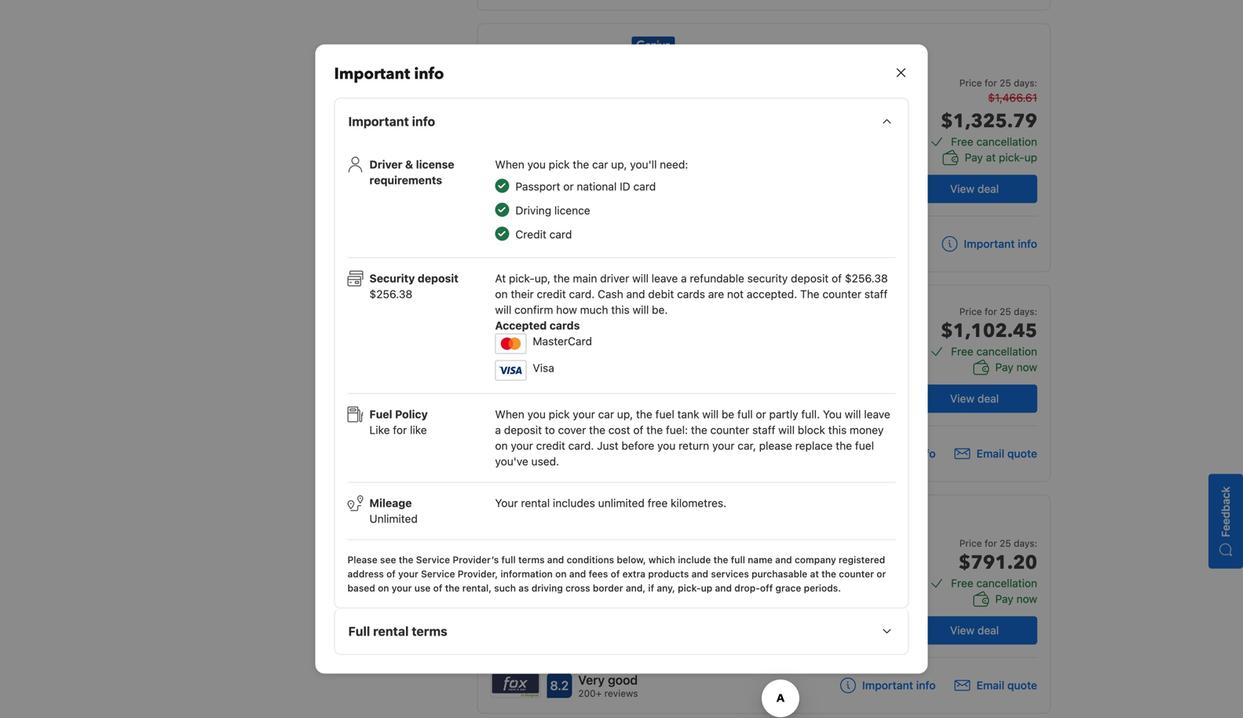Task type: vqa. For each thing, say whether or not it's contained in the screenshot.
the 'a'
yes



Task type: describe. For each thing, give the bounding box(es) containing it.
partly
[[770, 408, 799, 421]]

on up driving
[[556, 568, 567, 579]]

credit inside when you pick your car up, the fuel tank will be full or partly full. you will leave a deposit to cover the cost of the fuel: the counter staff will block this money on your credit card. just before you return your car, please replace the fuel you've used.
[[536, 439, 566, 452]]

pay for $1,102.45
[[996, 361, 1014, 374]]

will left be.
[[633, 303, 649, 316]]

rental for your
[[521, 496, 550, 509]]

fuel policy like for like
[[370, 408, 428, 436]]

card inside at pick-up, the main driver will leave a refundable security deposit of $256.38 on their credit card
[[569, 287, 592, 300]]

bag
[[825, 566, 844, 579]]

full rental terms region
[[335, 157, 909, 608]]

$1,102.45
[[941, 318, 1038, 344]]

pay now for $791.20
[[996, 592, 1038, 605]]

street
[[748, 173, 780, 186]]

unlimited inside full rental terms region
[[370, 512, 418, 525]]

view for $1,466.61
[[951, 182, 975, 195]]

5 seats
[[648, 544, 684, 557]]

will left be
[[703, 408, 719, 421]]

pick for the
[[549, 158, 570, 171]]

small
[[794, 566, 822, 579]]

company
[[795, 554, 837, 565]]

of inside when you pick your car up, the fuel tank will be full or partly full. you will leave a deposit to cover the cost of the fuel: the counter staff will block this money on your credit card. just before you return your car, please replace the fuel you've used.
[[634, 423, 644, 436]]

information
[[501, 568, 553, 579]]

deposit inside security deposit $256.38
[[418, 272, 459, 285]]

for inside fuel policy like for like
[[393, 423, 407, 436]]

miles inside "avis (rc), 821 howard street 0.4 miles from center"
[[646, 191, 669, 202]]

deposit inside at pick-up, the main driver will leave a refundable security deposit of $256.38 on their credit card
[[791, 272, 829, 285]]

and up 1
[[776, 554, 793, 565]]

0 vertical spatial fuel
[[656, 408, 675, 421]]

this inside when you pick your car up, the fuel tank will be full or partly full. you will leave a deposit to cover the cost of the fuel: the counter staff will block this money on your credit card. just before you return your car, please replace the fuel you've used.
[[829, 423, 847, 436]]

cancellation for $791.20
[[977, 577, 1038, 590]]

like
[[410, 423, 427, 436]]

security deposit $256.38
[[370, 272, 459, 300]]

border
[[593, 583, 624, 594]]

free for $791.20
[[952, 577, 974, 590]]

view for $1,102.45
[[951, 392, 975, 405]]

price for 25 days: $1,466.61 $1,325.79
[[941, 77, 1038, 134]]

the down san at the right bottom
[[636, 408, 653, 421]]

or inside when you pick your car up, the fuel tank will be full or partly full. you will leave a deposit to cover the cost of the fuel: the counter staff will block this money on your credit card. just before you return your car, please replace the fuel you've used.
[[756, 408, 767, 421]]

days: for $1,466.61
[[1014, 77, 1038, 88]]

full.
[[802, 408, 820, 421]]

provider's
[[453, 554, 499, 565]]

driving licence
[[516, 204, 591, 217]]

much
[[580, 303, 609, 316]]

cancellation for $1,102.45
[[977, 345, 1038, 358]]

from inside "avis (rc), 821 howard street 0.4 miles from center"
[[672, 191, 692, 202]]

see
[[380, 554, 396, 565]]

mileage unlimited
[[370, 496, 418, 525]]

for for $1,102.45
[[985, 306, 998, 317]]

confirm
[[515, 303, 554, 316]]

0 vertical spatial card
[[634, 180, 656, 193]]

feedback
[[1220, 486, 1233, 537]]

now for $1,102.45
[[1017, 361, 1038, 374]]

view deal for $1,102.45
[[951, 392, 999, 405]]

you'll
[[630, 158, 657, 171]]

25 for $1,102.45
[[1000, 306, 1012, 317]]

2
[[648, 566, 654, 579]]

the up periods. in the right bottom of the page
[[822, 568, 837, 579]]

view deal for $1,466.61
[[951, 182, 999, 195]]

$1,325.79
[[941, 108, 1038, 134]]

you for your
[[528, 408, 546, 421]]

on right based
[[378, 583, 389, 594]]

for for $791.20
[[985, 538, 998, 549]]

and up driving
[[547, 554, 564, 565]]

if
[[649, 583, 655, 594]]

of down see
[[387, 568, 396, 579]]

avis
[[629, 173, 650, 186]]

refundable
[[690, 272, 745, 285]]

pay now for $1,102.45
[[996, 361, 1038, 374]]

before
[[622, 439, 655, 452]]

email quote for 1st the email quote button from the bottom
[[977, 679, 1038, 692]]

your up 'cover'
[[573, 408, 595, 421]]

and up cross at the bottom of the page
[[569, 568, 586, 579]]

email quote for 1st the email quote button
[[977, 447, 1038, 460]]

terms inside please see the service provider's full terms and conditions below, which include the full name and company registered address of your service provider, information on and fees of extra products and services purchasable at the counter or based on your use of the rental, such as driving cross border and, if any, pick-up and drop-off grace periods.
[[519, 554, 545, 565]]

your
[[495, 496, 518, 509]]

use
[[415, 583, 431, 594]]

are
[[709, 287, 725, 300]]

quote for 1st the email quote button from the bottom
[[1008, 679, 1038, 692]]

product card group containing $1,325.79
[[477, 23, 1051, 272]]

driver & license requirements
[[370, 158, 455, 187]]

the left fuel:
[[647, 423, 663, 436]]

1 small bag
[[786, 566, 844, 579]]

san francisco international airport button
[[629, 383, 809, 396]]

green tick image for credit card
[[495, 227, 510, 241]]

will right you
[[845, 408, 862, 421]]

which
[[649, 554, 676, 565]]

based
[[348, 583, 375, 594]]

any,
[[657, 583, 676, 594]]

driver
[[600, 272, 630, 285]]

free for $1,466.61
[[952, 135, 974, 148]]

rental,
[[463, 583, 492, 594]]

full up information
[[502, 554, 516, 565]]

passport or national id card
[[516, 180, 656, 193]]

provider,
[[458, 568, 498, 579]]

view deal button for $1,102.45
[[912, 385, 1038, 413]]

now for $791.20
[[1017, 592, 1038, 605]]

green tick image for driving licence
[[495, 203, 510, 217]]

free for $1,102.45
[[952, 345, 974, 358]]

full up services
[[731, 554, 746, 565]]

full-size
[[629, 508, 691, 530]]

$791.20
[[959, 550, 1038, 576]]

leave inside when you pick your car up, the fuel tank will be full or partly full. you will leave a deposit to cover the cost of the fuel: the counter staff will block this money on your credit card. just before you return your car, please replace the fuel you've used.
[[864, 408, 891, 421]]

1 horizontal spatial at
[[987, 151, 996, 164]]

821
[[683, 173, 702, 186]]

the right see
[[399, 554, 414, 565]]

security
[[370, 272, 415, 285]]

your left use
[[392, 583, 412, 594]]

leave inside at pick-up, the main driver will leave a refundable security deposit of $256.38 on their credit card
[[652, 272, 678, 285]]

fuel
[[370, 408, 393, 421]]

the up services
[[714, 554, 729, 565]]

your up use
[[398, 568, 419, 579]]

info inside dropdown button
[[412, 114, 435, 129]]

0 horizontal spatial cards
[[550, 319, 580, 332]]

view deal button for $1,466.61
[[912, 175, 1038, 203]]

full rental terms
[[348, 624, 448, 639]]

your left car,
[[713, 439, 735, 452]]

the down the money in the right bottom of the page
[[836, 439, 853, 452]]

counter inside . cash and debit cards are not accepted. the counter staff will confirm how much this will be.
[[823, 287, 862, 300]]

extra
[[623, 568, 646, 579]]

return
[[679, 439, 710, 452]]

requirements
[[370, 174, 442, 187]]

when for when you pick your car up, the fuel tank will be full or partly full. you will leave a deposit to cover the cost of the fuel: the counter staff will block this money on your credit card. just before you return your car, please replace the fuel you've used.
[[495, 408, 525, 421]]

full inside when you pick your car up, the fuel tank will be full or partly full. you will leave a deposit to cover the cost of the fuel: the counter staff will block this money on your credit card. just before you return your car, please replace the fuel you've used.
[[738, 408, 753, 421]]

for for $1,466.61
[[985, 77, 998, 88]]

products
[[648, 568, 689, 579]]

the up just
[[589, 423, 606, 436]]

of up "border"
[[611, 568, 620, 579]]

mastercard
[[533, 335, 592, 348]]

toyota
[[664, 304, 693, 315]]

you've
[[495, 455, 529, 468]]

name
[[748, 554, 773, 565]]

your rental includes unlimited free kilometre s.
[[495, 496, 727, 509]]

a inside at pick-up, the main driver will leave a refundable security deposit of $256.38 on their credit card
[[681, 272, 687, 285]]

you for the
[[528, 158, 546, 171]]

(rc),
[[653, 173, 680, 186]]

important for top important info button
[[964, 237, 1015, 250]]

please see the service provider's full terms and conditions below, which include the full name and company registered address of your service provider, information on and fees of extra products and services purchasable at the counter or based on your use of the rental, such as driving cross border and, if any, pick-up and drop-off grace periods.
[[348, 554, 887, 594]]

howard
[[705, 173, 745, 186]]

on inside at pick-up, the main driver will leave a refundable security deposit of $256.38 on their credit card
[[495, 287, 508, 300]]

important info dialog
[[297, 26, 947, 693]]

0.4
[[629, 191, 643, 202]]

cover
[[558, 423, 586, 436]]

seats
[[657, 544, 684, 557]]

&
[[405, 158, 413, 171]]

on inside when you pick your car up, the fuel tank will be full or partly full. you will leave a deposit to cover the cost of the fuel: the counter staff will block this money on your credit card. just before you return your car, please replace the fuel you've used.
[[495, 439, 508, 452]]

pay for $1,466.61
[[965, 151, 984, 164]]

automatic
[[786, 544, 838, 557]]

counter inside when you pick your car up, the fuel tank will be full or partly full. you will leave a deposit to cover the cost of the fuel: the counter staff will block this money on your credit card. just before you return your car, please replace the fuel you've used.
[[711, 423, 750, 436]]

kilometre
[[671, 496, 718, 509]]

will up accepted
[[495, 303, 512, 316]]

includes
[[553, 496, 595, 509]]

grace
[[776, 583, 802, 594]]

accepted
[[495, 319, 547, 332]]

1 vertical spatial fuel
[[856, 439, 875, 452]]

rav4
[[696, 304, 720, 315]]

$256.38 inside at pick-up, the main driver will leave a refundable security deposit of $256.38 on their credit card
[[845, 272, 888, 285]]

up, inside at pick-up, the main driver will leave a refundable security deposit of $256.38 on their credit card
[[535, 272, 551, 285]]

cost
[[609, 423, 631, 436]]

free cancellation for $1,466.61
[[952, 135, 1038, 148]]

need:
[[660, 158, 689, 171]]

pick for your
[[549, 408, 570, 421]]

unlimited mileage
[[648, 588, 738, 601]]

please
[[348, 554, 378, 565]]

free
[[648, 496, 668, 509]]

unlimited
[[598, 496, 645, 509]]

suv toyota rav4   or similar
[[629, 298, 763, 320]]

please
[[760, 439, 793, 452]]

email for 1st the email quote button
[[977, 447, 1005, 460]]

international
[[705, 383, 770, 396]]

.
[[592, 287, 595, 300]]

used.
[[532, 455, 560, 468]]

$256.38 inside security deposit $256.38
[[370, 287, 413, 300]]

2 vertical spatial you
[[658, 439, 676, 452]]

just
[[597, 439, 619, 452]]

license
[[416, 158, 455, 171]]



Task type: locate. For each thing, give the bounding box(es) containing it.
debit
[[648, 287, 674, 300]]

10.1
[[629, 400, 646, 411]]

1 deal from the top
[[978, 182, 999, 195]]

email quote
[[977, 447, 1038, 460], [977, 679, 1038, 692]]

. cash and debit cards are not accepted. the counter staff will confirm how much this will be.
[[495, 287, 888, 316]]

from inside san francisco international airport 10.1 miles from center
[[674, 400, 695, 411]]

0 vertical spatial credit
[[537, 287, 566, 300]]

1 vertical spatial view
[[951, 392, 975, 405]]

view down $1,102.45
[[951, 392, 975, 405]]

email for 1st the email quote button from the bottom
[[977, 679, 1005, 692]]

the left main
[[554, 272, 570, 285]]

0 vertical spatial email
[[977, 447, 1005, 460]]

0 vertical spatial pay now
[[996, 361, 1038, 374]]

2 view from the top
[[951, 392, 975, 405]]

important info inside important info dropdown button
[[348, 114, 435, 129]]

1 horizontal spatial rental
[[521, 496, 550, 509]]

when you pick the car up, you'll need:
[[495, 158, 689, 171]]

replace
[[796, 439, 833, 452]]

0 vertical spatial 25
[[1000, 77, 1012, 88]]

pick- down $1,325.79
[[999, 151, 1025, 164]]

view deal
[[951, 182, 999, 195], [951, 392, 999, 405], [951, 624, 999, 637]]

1 horizontal spatial staff
[[865, 287, 888, 300]]

1 horizontal spatial leave
[[864, 408, 891, 421]]

3 view deal button from the top
[[912, 616, 1038, 645]]

1 view from the top
[[951, 182, 975, 195]]

1 vertical spatial at
[[810, 568, 819, 579]]

cards down how
[[550, 319, 580, 332]]

green tick image left credit
[[495, 227, 510, 241]]

25 inside price for 25 days: $1,102.45
[[1000, 306, 1012, 317]]

will down partly
[[779, 423, 795, 436]]

price inside price for 25 days: $791.20
[[960, 538, 983, 549]]

a up . cash and debit cards are not accepted. the counter staff will confirm how much this will be. at the top of page
[[681, 272, 687, 285]]

2 view deal button from the top
[[912, 385, 1038, 413]]

1 vertical spatial email quote
[[977, 679, 1038, 692]]

0 horizontal spatial leave
[[652, 272, 678, 285]]

0 vertical spatial cards
[[677, 287, 706, 300]]

card.
[[569, 439, 594, 452]]

rental inside region
[[521, 496, 550, 509]]

1 vertical spatial center
[[697, 400, 726, 411]]

1 vertical spatial email
[[977, 679, 1005, 692]]

1 vertical spatial car
[[598, 408, 614, 421]]

0 vertical spatial from
[[672, 191, 692, 202]]

1 vertical spatial cancellation
[[977, 345, 1038, 358]]

0 vertical spatial $256.38
[[845, 272, 888, 285]]

0 horizontal spatial $256.38
[[370, 287, 413, 300]]

on up the you've in the left bottom of the page
[[495, 439, 508, 452]]

the
[[573, 158, 589, 171], [554, 272, 570, 285], [636, 408, 653, 421], [589, 423, 606, 436], [647, 423, 663, 436], [691, 423, 708, 436], [836, 439, 853, 452], [399, 554, 414, 565], [714, 554, 729, 565], [822, 568, 837, 579], [445, 583, 460, 594]]

view deal button down $1,102.45
[[912, 385, 1038, 413]]

2 large bags
[[648, 566, 714, 579]]

rental inside dropdown button
[[373, 624, 409, 639]]

pick up passport
[[549, 158, 570, 171]]

when for when you pick the car up, you'll need:
[[495, 158, 525, 171]]

0 vertical spatial green tick image
[[495, 179, 510, 193]]

2 green tick image from the top
[[495, 203, 510, 217]]

pick- up their
[[509, 272, 535, 285]]

2 price from the top
[[960, 306, 983, 317]]

1 email quote from the top
[[977, 447, 1038, 460]]

credit
[[516, 228, 547, 241]]

pay
[[965, 151, 984, 164], [996, 361, 1014, 374], [996, 592, 1014, 605]]

days: inside price for 25 days: $791.20
[[1014, 538, 1038, 549]]

2 vertical spatial pay
[[996, 592, 1014, 605]]

0 vertical spatial up
[[1025, 151, 1038, 164]]

of up before
[[634, 423, 644, 436]]

view deal down $791.20
[[951, 624, 999, 637]]

1 vertical spatial days:
[[1014, 306, 1038, 317]]

your up the you've in the left bottom of the page
[[511, 439, 533, 452]]

deposit up the
[[791, 272, 829, 285]]

pick- inside please see the service provider's full terms and conditions below, which include the full name and company registered address of your service provider, information on and fees of extra products and services purchasable at the counter or based on your use of the rental, such as driving cross border and, if any, pick-up and drop-off grace periods.
[[678, 583, 701, 594]]

up, for the
[[611, 158, 627, 171]]

up inside please see the service provider's full terms and conditions below, which include the full name and company registered address of your service provider, information on and fees of extra products and services purchasable at the counter or based on your use of the rental, such as driving cross border and, if any, pick-up and drop-off grace periods.
[[701, 583, 713, 594]]

the up return
[[691, 423, 708, 436]]

up, for your
[[617, 408, 633, 421]]

conditions
[[567, 554, 615, 565]]

cards inside . cash and debit cards are not accepted. the counter staff will confirm how much this will be.
[[677, 287, 706, 300]]

product card group containing $791.20
[[477, 495, 1051, 714]]

or up licence at the top of page
[[564, 180, 574, 193]]

center inside "avis (rc), 821 howard street 0.4 miles from center"
[[695, 191, 723, 202]]

0 vertical spatial rental
[[521, 496, 550, 509]]

you up passport
[[528, 158, 546, 171]]

now down $791.20
[[1017, 592, 1038, 605]]

days: for $791.20
[[1014, 538, 1038, 549]]

pay now down $791.20
[[996, 592, 1038, 605]]

0 vertical spatial when
[[495, 158, 525, 171]]

up,
[[611, 158, 627, 171], [535, 272, 551, 285], [617, 408, 633, 421]]

2 pick from the top
[[549, 408, 570, 421]]

supplied by sixt image
[[491, 442, 540, 466]]

the inside at pick-up, the main driver will leave a refundable security deposit of $256.38 on their credit card
[[554, 272, 570, 285]]

and down include
[[692, 568, 709, 579]]

rental right "your" on the bottom left of page
[[521, 496, 550, 509]]

up, inside when you pick your car up, the fuel tank will be full or partly full. you will leave a deposit to cover the cost of the fuel: the counter staff will block this money on your credit card. just before you return your car, please replace the fuel you've used.
[[617, 408, 633, 421]]

1 view deal from the top
[[951, 182, 999, 195]]

up down $1,325.79
[[1025, 151, 1038, 164]]

3 25 from the top
[[1000, 538, 1012, 549]]

block
[[798, 423, 826, 436]]

0 horizontal spatial deposit
[[418, 272, 459, 285]]

2 email quote from the top
[[977, 679, 1038, 692]]

1 vertical spatial price
[[960, 306, 983, 317]]

1 vertical spatial view deal button
[[912, 385, 1038, 413]]

2 horizontal spatial deposit
[[791, 272, 829, 285]]

credit
[[537, 287, 566, 300], [536, 439, 566, 452]]

0 horizontal spatial at
[[810, 568, 819, 579]]

0 horizontal spatial unlimited
[[370, 512, 418, 525]]

will inside at pick-up, the main driver will leave a refundable security deposit of $256.38 on their credit card
[[633, 272, 649, 285]]

1 vertical spatial pay
[[996, 361, 1014, 374]]

free cancellation down $791.20
[[952, 577, 1038, 590]]

when you pick your car up, the fuel tank will be full or partly full. you will leave a deposit to cover the cost of the fuel: the counter staff will block this money on your credit card. just before you return your car, please replace the fuel you've used.
[[495, 408, 891, 468]]

price for $1,466.61
[[960, 77, 983, 88]]

credit inside at pick-up, the main driver will leave a refundable security deposit of $256.38 on their credit card
[[537, 287, 566, 300]]

1 vertical spatial important info button
[[841, 446, 936, 462]]

2 vertical spatial deal
[[978, 624, 999, 637]]

0 vertical spatial quote
[[1008, 447, 1038, 460]]

cancellation for $1,466.61
[[977, 135, 1038, 148]]

view down "pay at pick-up"
[[951, 182, 975, 195]]

1 vertical spatial counter
[[711, 423, 750, 436]]

center down avis (rc), 821 howard street button
[[695, 191, 723, 202]]

for inside "price for 25 days: $1,466.61 $1,325.79"
[[985, 77, 998, 88]]

0 vertical spatial now
[[1017, 361, 1038, 374]]

free
[[952, 135, 974, 148], [952, 345, 974, 358], [952, 577, 974, 590]]

3 deal from the top
[[978, 624, 999, 637]]

1 25 from the top
[[1000, 77, 1012, 88]]

for left like on the left of the page
[[393, 423, 407, 436]]

you down fuel:
[[658, 439, 676, 452]]

fuel up fuel:
[[656, 408, 675, 421]]

0 vertical spatial pick
[[549, 158, 570, 171]]

0 vertical spatial days:
[[1014, 77, 1038, 88]]

1 vertical spatial credit
[[536, 439, 566, 452]]

you
[[823, 408, 842, 421]]

san
[[629, 383, 648, 396]]

1 horizontal spatial $256.38
[[845, 272, 888, 285]]

price inside price for 25 days: $1,102.45
[[960, 306, 983, 317]]

center inside san francisco international airport 10.1 miles from center
[[697, 400, 726, 411]]

the left rental,
[[445, 583, 460, 594]]

of inside at pick-up, the main driver will leave a refundable security deposit of $256.38 on their credit card
[[832, 272, 842, 285]]

accepted.
[[747, 287, 798, 300]]

2 when from the top
[[495, 408, 525, 421]]

25 up $1,102.45
[[1000, 306, 1012, 317]]

1 free from the top
[[952, 135, 974, 148]]

3 product card group from the top
[[477, 495, 1051, 714]]

leave
[[652, 272, 678, 285], [864, 408, 891, 421]]

deal for $1,466.61
[[978, 182, 999, 195]]

rental for full
[[373, 624, 409, 639]]

0 vertical spatial cancellation
[[977, 135, 1038, 148]]

0 vertical spatial leave
[[652, 272, 678, 285]]

staff inside . cash and debit cards are not accepted. the counter staff will confirm how much this will be.
[[865, 287, 888, 300]]

bags
[[689, 566, 714, 579]]

for up $1,102.45
[[985, 306, 998, 317]]

2 product card group from the top
[[477, 285, 1051, 482]]

green tick image left driving at the top
[[495, 203, 510, 217]]

miles right 10.1
[[648, 400, 672, 411]]

2 email quote button from the top
[[955, 678, 1038, 693]]

pay down $1,325.79
[[965, 151, 984, 164]]

important info button
[[335, 99, 909, 144]]

main
[[573, 272, 597, 285]]

or left partly
[[756, 408, 767, 421]]

unlimited down mileage
[[370, 512, 418, 525]]

green tick image for passport or national id card
[[495, 179, 510, 193]]

green tick image
[[495, 179, 510, 193], [495, 203, 510, 217], [495, 227, 510, 241]]

view for $791.20
[[951, 624, 975, 637]]

0 vertical spatial car
[[592, 158, 608, 171]]

deal for $791.20
[[978, 624, 999, 637]]

0 horizontal spatial a
[[495, 423, 501, 436]]

2 horizontal spatial pick-
[[999, 151, 1025, 164]]

1 vertical spatial pick-
[[509, 272, 535, 285]]

fuel down the money in the right bottom of the page
[[856, 439, 875, 452]]

pay down $791.20
[[996, 592, 1014, 605]]

at down company
[[810, 568, 819, 579]]

1 free cancellation from the top
[[952, 135, 1038, 148]]

supplied by fox image
[[491, 674, 540, 697]]

pay down $1,102.45
[[996, 361, 1014, 374]]

25 up $791.20
[[1000, 538, 1012, 549]]

important for important info button corresponding to 1st the email quote button
[[863, 447, 914, 460]]

id
[[620, 180, 631, 193]]

cancellation up "pay at pick-up"
[[977, 135, 1038, 148]]

and,
[[626, 583, 646, 594]]

airport
[[773, 383, 809, 396]]

their
[[511, 287, 534, 300]]

counter right the
[[823, 287, 862, 300]]

3 free cancellation from the top
[[952, 577, 1038, 590]]

licence
[[555, 204, 591, 217]]

1 vertical spatial service
[[421, 568, 455, 579]]

up down bags
[[701, 583, 713, 594]]

free down $1,102.45
[[952, 345, 974, 358]]

1 view deal button from the top
[[912, 175, 1038, 203]]

national
[[577, 180, 617, 193]]

1 vertical spatial up,
[[535, 272, 551, 285]]

counter down be
[[711, 423, 750, 436]]

pick- down 2 large bags
[[678, 583, 701, 594]]

2 25 from the top
[[1000, 306, 1012, 317]]

at
[[495, 272, 506, 285]]

accepted cards
[[495, 319, 580, 332]]

1 quote from the top
[[1008, 447, 1038, 460]]

free down $1,325.79
[[952, 135, 974, 148]]

days: for $1,102.45
[[1014, 306, 1038, 317]]

0 vertical spatial important info button
[[942, 236, 1038, 252]]

price for 25 days: $791.20
[[959, 538, 1038, 576]]

days:
[[1014, 77, 1038, 88], [1014, 306, 1038, 317], [1014, 538, 1038, 549]]

3 green tick image from the top
[[495, 227, 510, 241]]

3 view from the top
[[951, 624, 975, 637]]

2 days: from the top
[[1014, 306, 1038, 317]]

0 vertical spatial at
[[987, 151, 996, 164]]

1 vertical spatial from
[[674, 400, 695, 411]]

security
[[748, 272, 788, 285]]

0 vertical spatial price
[[960, 77, 983, 88]]

staff right the
[[865, 287, 888, 300]]

the up passport or national id card
[[573, 158, 589, 171]]

product card group containing $1,102.45
[[477, 285, 1051, 482]]

at inside please see the service provider's full terms and conditions below, which include the full name and company registered address of your service provider, information on and fees of extra products and services purchasable at the counter or based on your use of the rental, such as driving cross border and, if any, pick-up and drop-off grace periods.
[[810, 568, 819, 579]]

of right security on the right of page
[[832, 272, 842, 285]]

0 vertical spatial pick-
[[999, 151, 1025, 164]]

view deal for $791.20
[[951, 624, 999, 637]]

1 when from the top
[[495, 158, 525, 171]]

a
[[681, 272, 687, 285], [495, 423, 501, 436]]

3 free from the top
[[952, 577, 974, 590]]

pay at pick-up
[[965, 151, 1038, 164]]

5
[[648, 544, 654, 557]]

tank
[[678, 408, 700, 421]]

price up $1,102.45
[[960, 306, 983, 317]]

days: inside "price for 25 days: $1,466.61 $1,325.79"
[[1014, 77, 1038, 88]]

2 free from the top
[[952, 345, 974, 358]]

2 vertical spatial up,
[[617, 408, 633, 421]]

view
[[951, 182, 975, 195], [951, 392, 975, 405], [951, 624, 975, 637]]

center down san francisco international airport button
[[697, 400, 726, 411]]

1 vertical spatial rental
[[373, 624, 409, 639]]

when up passport
[[495, 158, 525, 171]]

car inside when you pick your car up, the fuel tank will be full or partly full. you will leave a deposit to cover the cost of the fuel: the counter staff will block this money on your credit card. just before you return your car, please replace the fuel you've used.
[[598, 408, 614, 421]]

2 pay now from the top
[[996, 592, 1038, 605]]

1 horizontal spatial cards
[[677, 287, 706, 300]]

1 vertical spatial green tick image
[[495, 203, 510, 217]]

terms up information
[[519, 554, 545, 565]]

2 vertical spatial cancellation
[[977, 577, 1038, 590]]

rental right full
[[373, 624, 409, 639]]

0 vertical spatial counter
[[823, 287, 862, 300]]

3 view deal from the top
[[951, 624, 999, 637]]

0 vertical spatial view deal button
[[912, 175, 1038, 203]]

miles down (rc),
[[646, 191, 669, 202]]

price inside "price for 25 days: $1,466.61 $1,325.79"
[[960, 77, 983, 88]]

card down main
[[569, 287, 592, 300]]

2 now from the top
[[1017, 592, 1038, 605]]

deal for $1,102.45
[[978, 392, 999, 405]]

0 horizontal spatial rental
[[373, 624, 409, 639]]

2 vertical spatial view deal
[[951, 624, 999, 637]]

s.
[[718, 496, 727, 509]]

1 vertical spatial card
[[550, 228, 572, 241]]

0 vertical spatial free
[[952, 135, 974, 148]]

0 vertical spatial miles
[[646, 191, 669, 202]]

1 horizontal spatial pick-
[[678, 583, 701, 594]]

important info button for 1st the email quote button
[[841, 446, 936, 462]]

credit card
[[516, 228, 572, 241]]

for inside price for 25 days: $1,102.45
[[985, 306, 998, 317]]

2 quote from the top
[[1008, 679, 1038, 692]]

quote for 1st the email quote button
[[1008, 447, 1038, 460]]

and inside . cash and debit cards are not accepted. the counter staff will confirm how much this will be.
[[627, 287, 646, 300]]

off
[[760, 583, 773, 594]]

25
[[1000, 77, 1012, 88], [1000, 306, 1012, 317], [1000, 538, 1012, 549]]

1 days: from the top
[[1014, 77, 1038, 88]]

and down services
[[715, 583, 732, 594]]

0 vertical spatial view deal
[[951, 182, 999, 195]]

at down $1,325.79
[[987, 151, 996, 164]]

be
[[722, 408, 735, 421]]

supplied by rc - avis image
[[491, 232, 540, 256]]

0 vertical spatial up,
[[611, 158, 627, 171]]

drop-
[[735, 583, 760, 594]]

0 vertical spatial email quote
[[977, 447, 1038, 460]]

up
[[1025, 151, 1038, 164], [701, 583, 713, 594]]

1 vertical spatial now
[[1017, 592, 1038, 605]]

2 cancellation from the top
[[977, 345, 1038, 358]]

when inside when you pick your car up, the fuel tank will be full or partly full. you will leave a deposit to cover the cost of the fuel: the counter staff will block this money on your credit card. just before you return your car, please replace the fuel you've used.
[[495, 408, 525, 421]]

25 for $791.20
[[1000, 538, 1012, 549]]

miles inside san francisco international airport 10.1 miles from center
[[648, 400, 672, 411]]

1 vertical spatial a
[[495, 423, 501, 436]]

view deal button down "pay at pick-up"
[[912, 175, 1038, 203]]

pick- inside product card group
[[999, 151, 1025, 164]]

1 price from the top
[[960, 77, 983, 88]]

2 email from the top
[[977, 679, 1005, 692]]

$1,466.61
[[989, 91, 1038, 104]]

price for $1,102.45
[[960, 306, 983, 317]]

card down driving licence on the left top of the page
[[550, 228, 572, 241]]

and right cash
[[627, 287, 646, 300]]

$256.38
[[845, 272, 888, 285], [370, 287, 413, 300]]

you
[[528, 158, 546, 171], [528, 408, 546, 421], [658, 439, 676, 452]]

staff inside when you pick your car up, the fuel tank will be full or partly full. you will leave a deposit to cover the cost of the fuel: the counter staff will block this money on your credit card. just before you return your car, please replace the fuel you've used.
[[753, 423, 776, 436]]

0 horizontal spatial up
[[701, 583, 713, 594]]

pay for $791.20
[[996, 592, 1014, 605]]

1 pick from the top
[[549, 158, 570, 171]]

card right the id
[[634, 180, 656, 193]]

include
[[678, 554, 711, 565]]

deal
[[978, 182, 999, 195], [978, 392, 999, 405], [978, 624, 999, 637]]

days: up $791.20
[[1014, 538, 1038, 549]]

from down "francisco"
[[674, 400, 695, 411]]

terms down use
[[412, 624, 448, 639]]

as
[[519, 583, 529, 594]]

0 horizontal spatial pick-
[[509, 272, 535, 285]]

of right use
[[433, 583, 443, 594]]

for up $791.20
[[985, 538, 998, 549]]

be.
[[652, 303, 668, 316]]

1 horizontal spatial deposit
[[504, 423, 542, 436]]

price for $791.20
[[960, 538, 983, 549]]

0 vertical spatial a
[[681, 272, 687, 285]]

25 inside "price for 25 days: $1,466.61 $1,325.79"
[[1000, 77, 1012, 88]]

1 vertical spatial unlimited
[[648, 588, 696, 601]]

2 vertical spatial free
[[952, 577, 974, 590]]

leave up debit
[[652, 272, 678, 285]]

1 horizontal spatial terms
[[519, 554, 545, 565]]

car up national
[[592, 158, 608, 171]]

car for the
[[592, 158, 608, 171]]

2 vertical spatial 25
[[1000, 538, 1012, 549]]

3 cancellation from the top
[[977, 577, 1038, 590]]

1 horizontal spatial this
[[829, 423, 847, 436]]

for inside price for 25 days: $791.20
[[985, 538, 998, 549]]

2 vertical spatial price
[[960, 538, 983, 549]]

deposit inside when you pick your car up, the fuel tank will be full or partly full. you will leave a deposit to cover the cost of the fuel: the counter staff will block this money on your credit card. just before you return your car, please replace the fuel you've used.
[[504, 423, 542, 436]]

miles
[[646, 191, 669, 202], [648, 400, 672, 411]]

1 cancellation from the top
[[977, 135, 1038, 148]]

1 vertical spatial pick
[[549, 408, 570, 421]]

leave up the money in the right bottom of the page
[[864, 408, 891, 421]]

days: up $1,466.61
[[1014, 77, 1038, 88]]

like
[[370, 423, 390, 436]]

up, up the id
[[611, 158, 627, 171]]

avis (rc), 821 howard street button
[[629, 173, 780, 186]]

full
[[348, 624, 370, 639]]

2 deal from the top
[[978, 392, 999, 405]]

view deal button for $791.20
[[912, 616, 1038, 645]]

or inside please see the service provider's full terms and conditions below, which include the full name and company registered address of your service provider, information on and fees of extra products and services purchasable at the counter or based on your use of the rental, such as driving cross border and, if any, pick-up and drop-off grace periods.
[[877, 568, 887, 579]]

periods.
[[804, 583, 842, 594]]

0 vertical spatial unlimited
[[370, 512, 418, 525]]

2 vertical spatial green tick image
[[495, 227, 510, 241]]

free cancellation for $1,102.45
[[952, 345, 1038, 358]]

important info
[[334, 63, 444, 85], [348, 114, 435, 129], [964, 237, 1038, 250], [863, 447, 936, 460], [863, 679, 936, 692]]

2 vertical spatial card
[[569, 287, 592, 300]]

25 for $1,466.61
[[1000, 77, 1012, 88]]

important info button for 1st the email quote button from the bottom
[[841, 678, 936, 693]]

1 green tick image from the top
[[495, 179, 510, 193]]

this down you
[[829, 423, 847, 436]]

price
[[960, 77, 983, 88], [960, 306, 983, 317], [960, 538, 983, 549]]

important for important info button related to 1st the email quote button from the bottom
[[863, 679, 914, 692]]

deal down $791.20
[[978, 624, 999, 637]]

1 now from the top
[[1017, 361, 1038, 374]]

2 vertical spatial view
[[951, 624, 975, 637]]

1 product card group from the top
[[477, 23, 1051, 272]]

driver
[[370, 158, 403, 171]]

important inside dropdown button
[[348, 114, 409, 129]]

visa
[[533, 361, 555, 374]]

for up $1,466.61
[[985, 77, 998, 88]]

0 vertical spatial free cancellation
[[952, 135, 1038, 148]]

pick inside when you pick your car up, the fuel tank will be full or partly full. you will leave a deposit to cover the cost of the fuel: the counter staff will block this money on your credit card. just before you return your car, please replace the fuel you've used.
[[549, 408, 570, 421]]

unlimited down products
[[648, 588, 696, 601]]

free cancellation
[[952, 135, 1038, 148], [952, 345, 1038, 358], [952, 577, 1038, 590]]

3 days: from the top
[[1014, 538, 1038, 549]]

2 vertical spatial counter
[[839, 568, 875, 579]]

card
[[634, 180, 656, 193], [550, 228, 572, 241], [569, 287, 592, 300]]

1 vertical spatial pay now
[[996, 592, 1038, 605]]

1 pay now from the top
[[996, 361, 1038, 374]]

when up supplied by sixt image at the left bottom
[[495, 408, 525, 421]]

or inside the suv toyota rav4   or similar
[[722, 304, 732, 315]]

cross
[[566, 583, 591, 594]]

product card group
[[477, 23, 1051, 272], [477, 285, 1051, 482], [477, 495, 1051, 714]]

passport
[[516, 180, 561, 193]]

car for your
[[598, 408, 614, 421]]

up, up cost
[[617, 408, 633, 421]]

0 vertical spatial pay
[[965, 151, 984, 164]]

francisco
[[651, 383, 702, 396]]

cash
[[598, 287, 624, 300]]

2 free cancellation from the top
[[952, 345, 1038, 358]]

terms inside dropdown button
[[412, 624, 448, 639]]

counter inside please see the service provider's full terms and conditions below, which include the full name and company registered address of your service provider, information on and fees of extra products and services purchasable at the counter or based on your use of the rental, such as driving cross border and, if any, pick-up and drop-off grace periods.
[[839, 568, 875, 579]]

view down $791.20
[[951, 624, 975, 637]]

this inside . cash and debit cards are not accepted. the counter staff will confirm how much this will be.
[[611, 303, 630, 316]]

size
[[661, 508, 691, 530]]

1 vertical spatial free cancellation
[[952, 345, 1038, 358]]

or down not
[[722, 304, 732, 315]]

1 email quote button from the top
[[955, 446, 1038, 462]]

2 view deal from the top
[[951, 392, 999, 405]]

price up $1,325.79
[[960, 77, 983, 88]]

view deal down $1,102.45
[[951, 392, 999, 405]]

pick- inside at pick-up, the main driver will leave a refundable security deposit of $256.38 on their credit card
[[509, 272, 535, 285]]

days: inside price for 25 days: $1,102.45
[[1014, 306, 1038, 317]]

view deal down "pay at pick-up"
[[951, 182, 999, 195]]

this down cash
[[611, 303, 630, 316]]

0 vertical spatial email quote button
[[955, 446, 1038, 462]]

25 inside price for 25 days: $791.20
[[1000, 538, 1012, 549]]

0 vertical spatial service
[[416, 554, 450, 565]]

1 horizontal spatial unlimited
[[648, 588, 696, 601]]

price up $791.20
[[960, 538, 983, 549]]

1 vertical spatial product card group
[[477, 285, 1051, 482]]

a inside when you pick your car up, the fuel tank will be full or partly full. you will leave a deposit to cover the cost of the fuel: the counter staff will block this money on your credit card. just before you return your car, please replace the fuel you've used.
[[495, 423, 501, 436]]

mileage
[[370, 496, 412, 509]]

3 price from the top
[[960, 538, 983, 549]]

1 email from the top
[[977, 447, 1005, 460]]

free cancellation for $791.20
[[952, 577, 1038, 590]]

you up to
[[528, 408, 546, 421]]

cards
[[677, 287, 706, 300], [550, 319, 580, 332]]

1 vertical spatial this
[[829, 423, 847, 436]]

view deal button down $791.20
[[912, 616, 1038, 645]]



